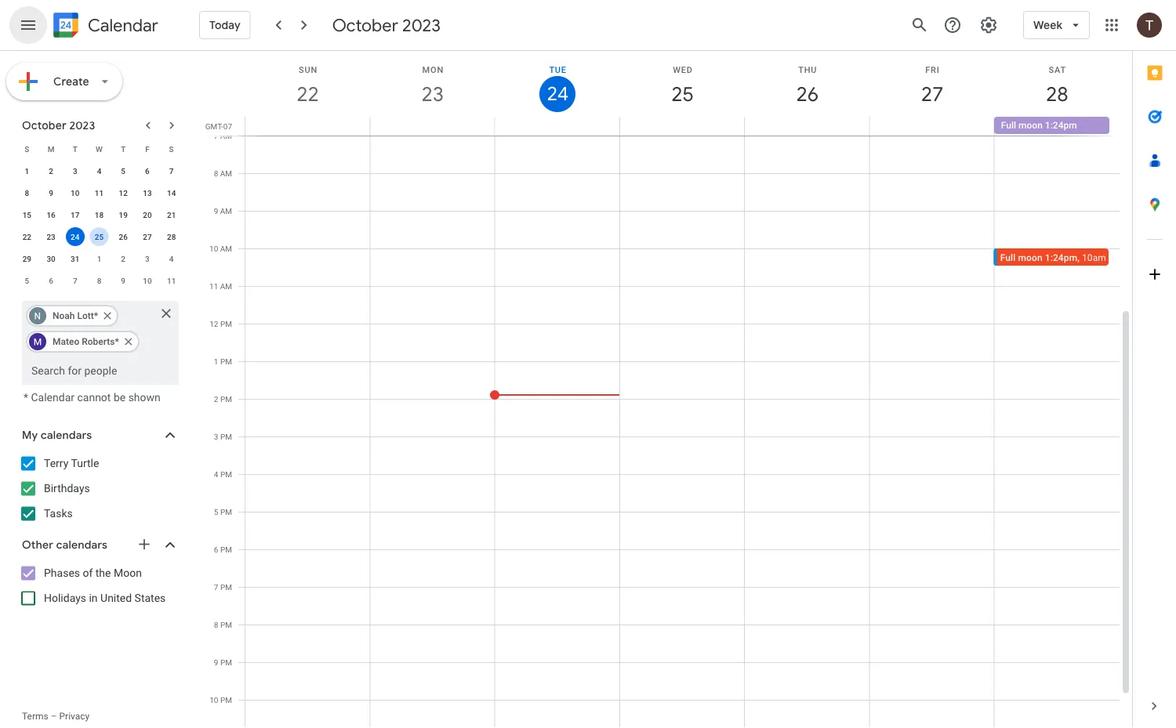 Task type: describe. For each thing, give the bounding box(es) containing it.
am for 11 am
[[220, 282, 232, 291]]

sun
[[299, 65, 318, 75]]

am for 7 am
[[220, 131, 232, 140]]

1 vertical spatial calendar
[[31, 391, 75, 404]]

gmt-07
[[205, 122, 232, 131]]

0 vertical spatial 3
[[73, 166, 77, 176]]

15 element
[[18, 206, 36, 224]]

5 for 5 pm
[[214, 508, 218, 517]]

tue 24
[[546, 65, 568, 106]]

9 up 16 element
[[49, 188, 53, 198]]

31 element
[[66, 249, 85, 268]]

0 horizontal spatial 2
[[49, 166, 53, 176]]

f
[[145, 144, 150, 154]]

30
[[47, 254, 55, 264]]

none search field containing * calendar cannot be shown
[[0, 295, 195, 404]]

4 cell from the left
[[620, 117, 745, 136]]

november 7 element
[[66, 271, 85, 290]]

sun 22
[[296, 65, 318, 107]]

16 element
[[42, 206, 60, 224]]

0 vertical spatial october
[[332, 14, 398, 36]]

sat 28
[[1046, 65, 1068, 107]]

thu 26
[[796, 65, 818, 107]]

23 link
[[415, 76, 451, 112]]

25 element
[[90, 227, 109, 246]]

am for 9 am
[[220, 206, 232, 216]]

be
[[114, 391, 126, 404]]

full moon 1:24pm , 10am
[[1001, 252, 1107, 263]]

today button
[[199, 6, 251, 44]]

wed 25
[[671, 65, 693, 107]]

w
[[96, 144, 103, 154]]

3 for november 3 element
[[145, 254, 150, 264]]

6 pm
[[214, 545, 232, 555]]

4 for november 4 element
[[169, 254, 174, 264]]

0 vertical spatial 28
[[1046, 81, 1068, 107]]

24 inside the 24, today element
[[71, 232, 80, 242]]

my
[[22, 429, 38, 443]]

8 for 8 am
[[214, 169, 218, 178]]

row containing 1
[[15, 160, 184, 182]]

2 for november 2 "element" at the top of the page
[[121, 254, 126, 264]]

other calendars button
[[3, 533, 195, 558]]

tasks
[[44, 508, 73, 520]]

terry turtle
[[44, 457, 99, 470]]

11 for 11 am
[[209, 282, 218, 291]]

1 horizontal spatial 26
[[796, 81, 818, 107]]

* calendar cannot be shown
[[24, 391, 161, 404]]

27 inside row
[[143, 232, 152, 242]]

pm for 7 pm
[[220, 583, 232, 592]]

my calendars list
[[3, 451, 195, 527]]

1 horizontal spatial 6
[[145, 166, 150, 176]]

18
[[95, 210, 104, 220]]

9 for 9 pm
[[214, 658, 218, 668]]

* for noah lott, selected option
[[94, 311, 98, 322]]

9 for november 9 element
[[121, 276, 126, 286]]

24 link
[[540, 76, 576, 112]]

birthdays
[[44, 482, 90, 495]]

november 10 element
[[138, 271, 157, 290]]

mon
[[423, 65, 444, 75]]

07
[[223, 122, 232, 131]]

settings menu image
[[980, 16, 999, 35]]

moon for full moon 1:24pm , 10am
[[1019, 252, 1043, 263]]

29
[[22, 254, 31, 264]]

26 element
[[114, 227, 133, 246]]

21
[[167, 210, 176, 220]]

add other calendars image
[[136, 537, 152, 553]]

week
[[1034, 18, 1063, 32]]

holidays
[[44, 592, 86, 605]]

12 element
[[114, 184, 133, 202]]

full moon 1:24pm row
[[238, 117, 1133, 136]]

26 link
[[790, 76, 826, 112]]

november 5 element
[[18, 271, 36, 290]]

25 inside cell
[[95, 232, 104, 242]]

10 for 10 am
[[209, 244, 218, 253]]

11 am
[[209, 282, 232, 291]]

row containing 22
[[15, 226, 184, 248]]

full for full moon 1:24pm , 10am
[[1001, 252, 1016, 263]]

20 element
[[138, 206, 157, 224]]

am for 10 am
[[220, 244, 232, 253]]

turtle
[[71, 457, 99, 470]]

31
[[71, 254, 80, 264]]

am for 8 am
[[220, 169, 232, 178]]

7 for 7 pm
[[214, 583, 218, 592]]

calendars for my calendars
[[41, 429, 92, 443]]

november 9 element
[[114, 271, 133, 290]]

7 for 7 am
[[214, 131, 218, 140]]

30 element
[[42, 249, 60, 268]]

pm for 8 pm
[[220, 621, 232, 630]]

23 element
[[42, 227, 60, 246]]

pm for 3 pm
[[220, 432, 232, 442]]

thu
[[799, 65, 818, 75]]

my calendars button
[[3, 423, 195, 448]]

terms – privacy
[[22, 712, 90, 722]]

2 cell from the left
[[370, 117, 495, 136]]

–
[[51, 712, 57, 722]]

15
[[22, 210, 31, 220]]

terry
[[44, 457, 69, 470]]

11 for november 11 element
[[167, 276, 176, 286]]

16
[[47, 210, 55, 220]]

wed
[[673, 65, 693, 75]]

0 horizontal spatial october 2023
[[22, 118, 95, 133]]

november 4 element
[[162, 249, 181, 268]]

the
[[96, 567, 111, 580]]

10am
[[1083, 252, 1107, 263]]

grid containing 22
[[201, 51, 1133, 729]]

27 link
[[915, 76, 951, 112]]

5 cell from the left
[[745, 117, 870, 136]]

25 cell
[[87, 226, 111, 248]]

3 cell from the left
[[495, 117, 620, 136]]

shown
[[128, 391, 161, 404]]

mateo roberts, selected option
[[26, 329, 139, 355]]

,
[[1078, 252, 1080, 263]]

terms link
[[22, 712, 48, 722]]

moon
[[114, 567, 142, 580]]

0 vertical spatial 1
[[25, 166, 29, 176]]

3 pm
[[214, 432, 232, 442]]

2 pm
[[214, 395, 232, 404]]

1 for 1 pm
[[214, 357, 218, 366]]

0 horizontal spatial *
[[24, 391, 28, 404]]

november 8 element
[[90, 271, 109, 290]]

9 am
[[214, 206, 232, 216]]

7 pm
[[214, 583, 232, 592]]

20
[[143, 210, 152, 220]]

27 element
[[138, 227, 157, 246]]

of
[[83, 567, 93, 580]]

12 pm
[[210, 319, 232, 329]]

create
[[53, 75, 89, 89]]

0 vertical spatial october 2023
[[332, 14, 441, 36]]

holidays in united states
[[44, 592, 166, 605]]

1 t from the left
[[73, 144, 78, 154]]

10 am
[[209, 244, 232, 253]]

pm for 9 pm
[[220, 658, 232, 668]]

states
[[135, 592, 166, 605]]

full moon 1:24pm
[[1002, 120, 1078, 131]]

13
[[143, 188, 152, 198]]

28 inside row
[[167, 232, 176, 242]]

0 vertical spatial 2023
[[402, 14, 441, 36]]

full moon 1:24pm button
[[995, 117, 1110, 134]]

8 for 8 pm
[[214, 621, 218, 630]]

pm for 4 pm
[[220, 470, 232, 479]]

8 up 15 element at the top left
[[25, 188, 29, 198]]

1 horizontal spatial 5
[[121, 166, 126, 176]]



Task type: locate. For each thing, give the bounding box(es) containing it.
october 2023 up mon
[[332, 14, 441, 36]]

11 inside grid
[[209, 282, 218, 291]]

29 element
[[18, 249, 36, 268]]

12 up 19
[[119, 188, 128, 198]]

row up '18' element on the top left of the page
[[15, 182, 184, 204]]

9 up 10 am
[[214, 206, 218, 216]]

23 up 30
[[47, 232, 55, 242]]

row containing 8
[[15, 182, 184, 204]]

0 horizontal spatial 4
[[97, 166, 101, 176]]

10 inside november 10 element
[[143, 276, 152, 286]]

pm up the 5 pm
[[220, 470, 232, 479]]

full inside full moon 1:24pm "button"
[[1002, 120, 1017, 131]]

7 up 8 pm
[[214, 583, 218, 592]]

pm
[[220, 319, 232, 329], [220, 357, 232, 366], [220, 395, 232, 404], [220, 432, 232, 442], [220, 470, 232, 479], [220, 508, 232, 517], [220, 545, 232, 555], [220, 583, 232, 592], [220, 621, 232, 630], [220, 658, 232, 668], [220, 696, 232, 705]]

1 horizontal spatial *
[[94, 311, 98, 322]]

0 horizontal spatial 26
[[119, 232, 128, 242]]

row containing 15
[[15, 204, 184, 226]]

2 horizontal spatial 2
[[214, 395, 218, 404]]

mon 23
[[421, 65, 444, 107]]

19
[[119, 210, 128, 220]]

1 horizontal spatial 27
[[921, 81, 943, 107]]

28 down sat
[[1046, 81, 1068, 107]]

row containing 29
[[15, 248, 184, 270]]

8 down november 1 element
[[97, 276, 101, 286]]

23 down mon
[[421, 81, 443, 107]]

row
[[15, 138, 184, 160], [15, 160, 184, 182], [15, 182, 184, 204], [15, 204, 184, 226], [15, 226, 184, 248], [15, 248, 184, 270], [15, 270, 184, 292]]

6 pm from the top
[[220, 508, 232, 517]]

6 for "november 6" element
[[49, 276, 53, 286]]

fri
[[926, 65, 940, 75]]

9
[[49, 188, 53, 198], [214, 206, 218, 216], [121, 276, 126, 286], [214, 658, 218, 668]]

pm down the 7 pm
[[220, 621, 232, 630]]

6 row from the top
[[15, 248, 184, 270]]

7 left '07'
[[214, 131, 218, 140]]

moon down 28 link
[[1019, 120, 1043, 131]]

2 for 2 pm
[[214, 395, 218, 404]]

12
[[119, 188, 128, 198], [210, 319, 218, 329]]

0 vertical spatial 5
[[121, 166, 126, 176]]

8
[[214, 169, 218, 178], [25, 188, 29, 198], [97, 276, 101, 286], [214, 621, 218, 630]]

19 element
[[114, 206, 133, 224]]

12 inside row
[[119, 188, 128, 198]]

1 vertical spatial moon
[[1019, 252, 1043, 263]]

calendar element
[[50, 9, 158, 44]]

5 down the 29 element
[[25, 276, 29, 286]]

22 element
[[18, 227, 36, 246]]

pm for 5 pm
[[220, 508, 232, 517]]

other calendars list
[[3, 561, 195, 611]]

calendar up my calendars
[[31, 391, 75, 404]]

0 horizontal spatial 6
[[49, 276, 53, 286]]

21 element
[[162, 206, 181, 224]]

calendar
[[88, 15, 158, 36], [31, 391, 75, 404]]

2 down the 26 element
[[121, 254, 126, 264]]

1 vertical spatial 27
[[143, 232, 152, 242]]

10 for 10 element
[[71, 188, 80, 198]]

8 pm from the top
[[220, 583, 232, 592]]

sat
[[1049, 65, 1067, 75]]

0 horizontal spatial 1
[[25, 166, 29, 176]]

10 down 9 pm
[[210, 696, 218, 705]]

1 horizontal spatial october
[[332, 14, 398, 36]]

2 inside "element"
[[121, 254, 126, 264]]

6 inside "november 6" element
[[49, 276, 53, 286]]

1:24pm for full moon 1:24pm , 10am
[[1045, 252, 1078, 263]]

1 for november 1 element
[[97, 254, 101, 264]]

united
[[100, 592, 132, 605]]

0 horizontal spatial 27
[[143, 232, 152, 242]]

in
[[89, 592, 98, 605]]

* inside noah lott, selected option
[[94, 311, 98, 322]]

28 down 21
[[167, 232, 176, 242]]

1 vertical spatial 2
[[121, 254, 126, 264]]

7 for november 7 element
[[73, 276, 77, 286]]

0 horizontal spatial 28
[[167, 232, 176, 242]]

3 row from the top
[[15, 182, 184, 204]]

row up 25 element
[[15, 204, 184, 226]]

gmt-
[[205, 122, 223, 131]]

9 up 10 pm at the left bottom of the page
[[214, 658, 218, 668]]

10 element
[[66, 184, 85, 202]]

calendars up the terry turtle
[[41, 429, 92, 443]]

2 down 1 pm
[[214, 395, 218, 404]]

4 row from the top
[[15, 204, 184, 226]]

november 11 element
[[162, 271, 181, 290]]

1 vertical spatial 26
[[119, 232, 128, 242]]

11 inside november 11 element
[[167, 276, 176, 286]]

9 pm from the top
[[220, 621, 232, 630]]

0 horizontal spatial october
[[22, 118, 67, 133]]

1 vertical spatial 3
[[145, 254, 150, 264]]

1 horizontal spatial 2
[[121, 254, 126, 264]]

pm down 8 pm
[[220, 658, 232, 668]]

27 down 20
[[143, 232, 152, 242]]

2 vertical spatial 2
[[214, 395, 218, 404]]

10 inside 10 element
[[71, 188, 80, 198]]

Search for people text field
[[31, 357, 169, 385]]

november 6 element
[[42, 271, 60, 290]]

2 vertical spatial 4
[[214, 470, 218, 479]]

0 horizontal spatial 24
[[71, 232, 80, 242]]

2023 down create
[[69, 118, 95, 133]]

1:24pm left the 10am
[[1045, 252, 1078, 263]]

cannot
[[77, 391, 111, 404]]

10 down november 3 element
[[143, 276, 152, 286]]

pm up the '2 pm'
[[220, 357, 232, 366]]

6 inside grid
[[214, 545, 218, 555]]

26 down thu
[[796, 81, 818, 107]]

1 vertical spatial 24
[[71, 232, 80, 242]]

28 element
[[162, 227, 181, 246]]

row containing s
[[15, 138, 184, 160]]

6 cell from the left
[[870, 117, 995, 136]]

1 vertical spatial 1:24pm
[[1045, 252, 1078, 263]]

3 down "27" element
[[145, 254, 150, 264]]

12 down 11 am
[[210, 319, 218, 329]]

6
[[145, 166, 150, 176], [49, 276, 53, 286], [214, 545, 218, 555]]

cell down the 25 link at the top of page
[[620, 117, 745, 136]]

today
[[209, 18, 241, 32]]

5 pm from the top
[[220, 470, 232, 479]]

row group
[[15, 160, 184, 292]]

6 down "30" element
[[49, 276, 53, 286]]

28 link
[[1040, 76, 1076, 112]]

23 inside mon 23
[[421, 81, 443, 107]]

0 vertical spatial calendar
[[88, 15, 158, 36]]

2 vertical spatial 5
[[214, 508, 218, 517]]

1 vertical spatial 23
[[47, 232, 55, 242]]

1 horizontal spatial s
[[169, 144, 174, 154]]

row group containing 1
[[15, 160, 184, 292]]

11 pm from the top
[[220, 696, 232, 705]]

am down 8 am at the left top
[[220, 206, 232, 216]]

24 down 17 at the left of the page
[[71, 232, 80, 242]]

tue
[[549, 65, 567, 75]]

1 horizontal spatial 24
[[546, 82, 568, 106]]

am
[[220, 131, 232, 140], [220, 169, 232, 178], [220, 206, 232, 216], [220, 244, 232, 253], [220, 282, 232, 291]]

2 vertical spatial 1
[[214, 357, 218, 366]]

row up november 1 element
[[15, 226, 184, 248]]

5
[[121, 166, 126, 176], [25, 276, 29, 286], [214, 508, 218, 517]]

1 horizontal spatial 11
[[167, 276, 176, 286]]

2 horizontal spatial 4
[[214, 470, 218, 479]]

privacy link
[[59, 712, 90, 722]]

calendar up create
[[88, 15, 158, 36]]

november 2 element
[[114, 249, 133, 268]]

2 horizontal spatial *
[[115, 337, 119, 348]]

2 horizontal spatial 1
[[214, 357, 218, 366]]

26 down 19
[[119, 232, 128, 242]]

0 vertical spatial *
[[94, 311, 98, 322]]

moon left ,
[[1019, 252, 1043, 263]]

7 inside november 7 element
[[73, 276, 77, 286]]

1 horizontal spatial 4
[[169, 254, 174, 264]]

2 1:24pm from the top
[[1045, 252, 1078, 263]]

am up 8 am at the left top
[[220, 131, 232, 140]]

create button
[[6, 63, 122, 100]]

1 down 12 pm on the top left
[[214, 357, 218, 366]]

25 down wed
[[671, 81, 693, 107]]

selected people list box
[[22, 301, 154, 357]]

t left w
[[73, 144, 78, 154]]

row containing 5
[[15, 270, 184, 292]]

23 inside row
[[47, 232, 55, 242]]

10 up 17 at the left of the page
[[71, 188, 80, 198]]

s left m
[[25, 144, 29, 154]]

22 down sun
[[296, 81, 318, 107]]

2 horizontal spatial 5
[[214, 508, 218, 517]]

pm up 1 pm
[[220, 319, 232, 329]]

0 horizontal spatial 2023
[[69, 118, 95, 133]]

am down 9 am
[[220, 244, 232, 253]]

0 horizontal spatial 12
[[119, 188, 128, 198]]

pm for 12 pm
[[220, 319, 232, 329]]

pm for 10 pm
[[220, 696, 232, 705]]

5 for november 5 element
[[25, 276, 29, 286]]

pm for 2 pm
[[220, 395, 232, 404]]

pm up the 7 pm
[[220, 545, 232, 555]]

0 horizontal spatial 23
[[47, 232, 55, 242]]

october 2023 grid
[[15, 138, 184, 292]]

2 horizontal spatial 6
[[214, 545, 218, 555]]

row down november 1 element
[[15, 270, 184, 292]]

2 vertical spatial *
[[24, 391, 28, 404]]

1 horizontal spatial 22
[[296, 81, 318, 107]]

4 pm from the top
[[220, 432, 232, 442]]

grid
[[201, 51, 1133, 729]]

0 vertical spatial 24
[[546, 82, 568, 106]]

1 vertical spatial 5
[[25, 276, 29, 286]]

* up mateo roberts, selected option
[[94, 311, 98, 322]]

0 horizontal spatial 25
[[95, 232, 104, 242]]

0 vertical spatial 25
[[671, 81, 693, 107]]

m
[[48, 144, 54, 154]]

my calendars
[[22, 429, 92, 443]]

7 am
[[214, 131, 232, 140]]

* up search for people text field
[[115, 337, 119, 348]]

24 cell
[[63, 226, 87, 248]]

0 horizontal spatial 3
[[73, 166, 77, 176]]

* up the my
[[24, 391, 28, 404]]

4 up november 11 element
[[169, 254, 174, 264]]

privacy
[[59, 712, 90, 722]]

1 inside november 1 element
[[97, 254, 101, 264]]

4 up the 5 pm
[[214, 470, 218, 479]]

0 vertical spatial 6
[[145, 166, 150, 176]]

5 am from the top
[[220, 282, 232, 291]]

26
[[796, 81, 818, 107], [119, 232, 128, 242]]

row up november 8 element
[[15, 248, 184, 270]]

pm up 4 pm
[[220, 432, 232, 442]]

0 vertical spatial calendars
[[41, 429, 92, 443]]

25 link
[[665, 76, 701, 112]]

11 element
[[90, 184, 109, 202]]

24, today element
[[66, 227, 85, 246]]

0 horizontal spatial 11
[[95, 188, 104, 198]]

25
[[671, 81, 693, 107], [95, 232, 104, 242]]

24 down tue
[[546, 82, 568, 106]]

1 horizontal spatial 2023
[[402, 14, 441, 36]]

8 pm
[[214, 621, 232, 630]]

9 pm
[[214, 658, 232, 668]]

*
[[94, 311, 98, 322], [115, 337, 119, 348], [24, 391, 28, 404]]

october 2023 up m
[[22, 118, 95, 133]]

4 up 11 element
[[97, 166, 101, 176]]

4 am from the top
[[220, 244, 232, 253]]

0 horizontal spatial s
[[25, 144, 29, 154]]

1 row from the top
[[15, 138, 184, 160]]

moon for full moon 1:24pm
[[1019, 120, 1043, 131]]

0 vertical spatial moon
[[1019, 120, 1043, 131]]

11 up 18
[[95, 188, 104, 198]]

1 vertical spatial calendars
[[56, 539, 108, 553]]

1 horizontal spatial 23
[[421, 81, 443, 107]]

pm up "3 pm"
[[220, 395, 232, 404]]

0 horizontal spatial t
[[73, 144, 78, 154]]

0 horizontal spatial 22
[[22, 232, 31, 242]]

am up 12 pm on the top left
[[220, 282, 232, 291]]

7 row from the top
[[15, 270, 184, 292]]

calendars
[[41, 429, 92, 443], [56, 539, 108, 553]]

1 vertical spatial 4
[[169, 254, 174, 264]]

october 2023
[[332, 14, 441, 36], [22, 118, 95, 133]]

6 down f
[[145, 166, 150, 176]]

9 for 9 am
[[214, 206, 218, 216]]

main drawer image
[[19, 16, 38, 35]]

full for full moon 1:24pm
[[1002, 120, 1017, 131]]

1 horizontal spatial 1
[[97, 254, 101, 264]]

12 for 12 pm
[[210, 319, 218, 329]]

2 pm from the top
[[220, 357, 232, 366]]

full
[[1002, 120, 1017, 131], [1001, 252, 1016, 263]]

1 1:24pm from the top
[[1046, 120, 1078, 131]]

cell down 24 link
[[495, 117, 620, 136]]

7 pm from the top
[[220, 545, 232, 555]]

25 down 18
[[95, 232, 104, 242]]

4
[[97, 166, 101, 176], [169, 254, 174, 264], [214, 470, 218, 479]]

5 down 4 pm
[[214, 508, 218, 517]]

pm down 9 pm
[[220, 696, 232, 705]]

14 element
[[162, 184, 181, 202]]

1 vertical spatial 2023
[[69, 118, 95, 133]]

10 pm from the top
[[220, 658, 232, 668]]

7
[[214, 131, 218, 140], [169, 166, 174, 176], [73, 276, 77, 286], [214, 583, 218, 592]]

1:24pm for full moon 1:24pm
[[1046, 120, 1078, 131]]

2 vertical spatial 6
[[214, 545, 218, 555]]

22 inside 'element'
[[22, 232, 31, 242]]

2 t from the left
[[121, 144, 126, 154]]

1 horizontal spatial october 2023
[[332, 14, 441, 36]]

1 vertical spatial 22
[[22, 232, 31, 242]]

cell down 27 link
[[870, 117, 995, 136]]

s
[[25, 144, 29, 154], [169, 144, 174, 154]]

10 up 11 am
[[209, 244, 218, 253]]

0 vertical spatial 1:24pm
[[1046, 120, 1078, 131]]

5 row from the top
[[15, 226, 184, 248]]

1
[[25, 166, 29, 176], [97, 254, 101, 264], [214, 357, 218, 366]]

1 horizontal spatial t
[[121, 144, 126, 154]]

5 up 12 element
[[121, 166, 126, 176]]

1 vertical spatial 12
[[210, 319, 218, 329]]

pm down 6 pm
[[220, 583, 232, 592]]

* for mateo roberts, selected option
[[115, 337, 119, 348]]

1 s from the left
[[25, 144, 29, 154]]

cell down 22 link
[[246, 117, 370, 136]]

november 1 element
[[90, 249, 109, 268]]

row up 11 element
[[15, 138, 184, 160]]

25 inside wed 25
[[671, 81, 693, 107]]

3 up 4 pm
[[214, 432, 218, 442]]

moon inside "button"
[[1019, 120, 1043, 131]]

10 for november 10 element
[[143, 276, 152, 286]]

tab list
[[1134, 51, 1177, 685]]

5 pm
[[214, 508, 232, 517]]

cell down 26 link
[[745, 117, 870, 136]]

phases of the moon
[[44, 567, 142, 580]]

november 3 element
[[138, 249, 157, 268]]

0 vertical spatial 27
[[921, 81, 943, 107]]

8 for november 8 element
[[97, 276, 101, 286]]

noah lott, selected option
[[26, 304, 119, 329]]

8 am
[[214, 169, 232, 178]]

1 pm from the top
[[220, 319, 232, 329]]

2 row from the top
[[15, 160, 184, 182]]

1 up 15 element at the top left
[[25, 166, 29, 176]]

2 horizontal spatial 11
[[209, 282, 218, 291]]

4 for 4 pm
[[214, 470, 218, 479]]

october
[[332, 14, 398, 36], [22, 118, 67, 133]]

3 am from the top
[[220, 206, 232, 216]]

0 vertical spatial full
[[1002, 120, 1017, 131]]

2 down m
[[49, 166, 53, 176]]

27 down fri
[[921, 81, 943, 107]]

1 horizontal spatial 3
[[145, 254, 150, 264]]

1 vertical spatial 1
[[97, 254, 101, 264]]

9 down november 2 "element" at the top of the page
[[121, 276, 126, 286]]

7 up 14 element
[[169, 166, 174, 176]]

moon
[[1019, 120, 1043, 131], [1019, 252, 1043, 263]]

0 vertical spatial 22
[[296, 81, 318, 107]]

3
[[73, 166, 77, 176], [145, 254, 150, 264], [214, 432, 218, 442]]

4 pm
[[214, 470, 232, 479]]

11 down 10 am
[[209, 282, 218, 291]]

other calendars
[[22, 539, 108, 553]]

0 vertical spatial 2
[[49, 166, 53, 176]]

2 vertical spatial 3
[[214, 432, 218, 442]]

3 pm from the top
[[220, 395, 232, 404]]

14
[[167, 188, 176, 198]]

calendars for other calendars
[[56, 539, 108, 553]]

0 vertical spatial 12
[[119, 188, 128, 198]]

1 horizontal spatial 12
[[210, 319, 218, 329]]

1 horizontal spatial calendar
[[88, 15, 158, 36]]

s right f
[[169, 144, 174, 154]]

other
[[22, 539, 53, 553]]

1 vertical spatial october
[[22, 118, 67, 133]]

2 s from the left
[[169, 144, 174, 154]]

0 vertical spatial 26
[[796, 81, 818, 107]]

pm for 6 pm
[[220, 545, 232, 555]]

22 link
[[290, 76, 326, 112]]

18 element
[[90, 206, 109, 224]]

1 up november 8 element
[[97, 254, 101, 264]]

terms
[[22, 712, 48, 722]]

0 horizontal spatial calendar
[[31, 391, 75, 404]]

phases
[[44, 567, 80, 580]]

3 for 3 pm
[[214, 432, 218, 442]]

7 down 31 element
[[73, 276, 77, 286]]

1 vertical spatial 6
[[49, 276, 53, 286]]

calendar heading
[[85, 15, 158, 36]]

calendars up "of"
[[56, 539, 108, 553]]

10 for 10 pm
[[210, 696, 218, 705]]

2023
[[402, 14, 441, 36], [69, 118, 95, 133]]

1:24pm inside "button"
[[1046, 120, 1078, 131]]

am down 7 am
[[220, 169, 232, 178]]

None search field
[[0, 295, 195, 404]]

pm down 4 pm
[[220, 508, 232, 517]]

pm for 1 pm
[[220, 357, 232, 366]]

22
[[296, 81, 318, 107], [22, 232, 31, 242]]

cell
[[246, 117, 370, 136], [370, 117, 495, 136], [495, 117, 620, 136], [620, 117, 745, 136], [745, 117, 870, 136], [870, 117, 995, 136]]

8 up 9 pm
[[214, 621, 218, 630]]

1 vertical spatial october 2023
[[22, 118, 95, 133]]

22 up 29
[[22, 232, 31, 242]]

10 pm
[[210, 696, 232, 705]]

11 inside 11 element
[[95, 188, 104, 198]]

26 inside row
[[119, 232, 128, 242]]

11
[[95, 188, 104, 198], [167, 276, 176, 286], [209, 282, 218, 291]]

1 vertical spatial 25
[[95, 232, 104, 242]]

1 horizontal spatial 28
[[1046, 81, 1068, 107]]

t left f
[[121, 144, 126, 154]]

6 for 6 pm
[[214, 545, 218, 555]]

1:24pm down 28 link
[[1046, 120, 1078, 131]]

6 up the 7 pm
[[214, 545, 218, 555]]

fri 27
[[921, 65, 943, 107]]

1 am from the top
[[220, 131, 232, 140]]

1 vertical spatial 28
[[167, 232, 176, 242]]

1:24pm
[[1046, 120, 1078, 131], [1045, 252, 1078, 263]]

17 element
[[66, 206, 85, 224]]

1 cell from the left
[[246, 117, 370, 136]]

2023 up mon
[[402, 14, 441, 36]]

12 for 12
[[119, 188, 128, 198]]

* inside mateo roberts, selected option
[[115, 337, 119, 348]]

0 vertical spatial 4
[[97, 166, 101, 176]]

row down w
[[15, 160, 184, 182]]

3 up 10 element
[[73, 166, 77, 176]]

13 element
[[138, 184, 157, 202]]

2 am from the top
[[220, 169, 232, 178]]

8 up 9 am
[[214, 169, 218, 178]]

0 vertical spatial 23
[[421, 81, 443, 107]]

17
[[71, 210, 80, 220]]

27
[[921, 81, 943, 107], [143, 232, 152, 242]]

week button
[[1024, 6, 1090, 44]]

1 pm
[[214, 357, 232, 366]]

11 down november 4 element
[[167, 276, 176, 286]]

11 for 11 element
[[95, 188, 104, 198]]

1 vertical spatial *
[[115, 337, 119, 348]]

2 horizontal spatial 3
[[214, 432, 218, 442]]



Task type: vqa. For each thing, say whether or not it's contained in the screenshot.
3 to the top
yes



